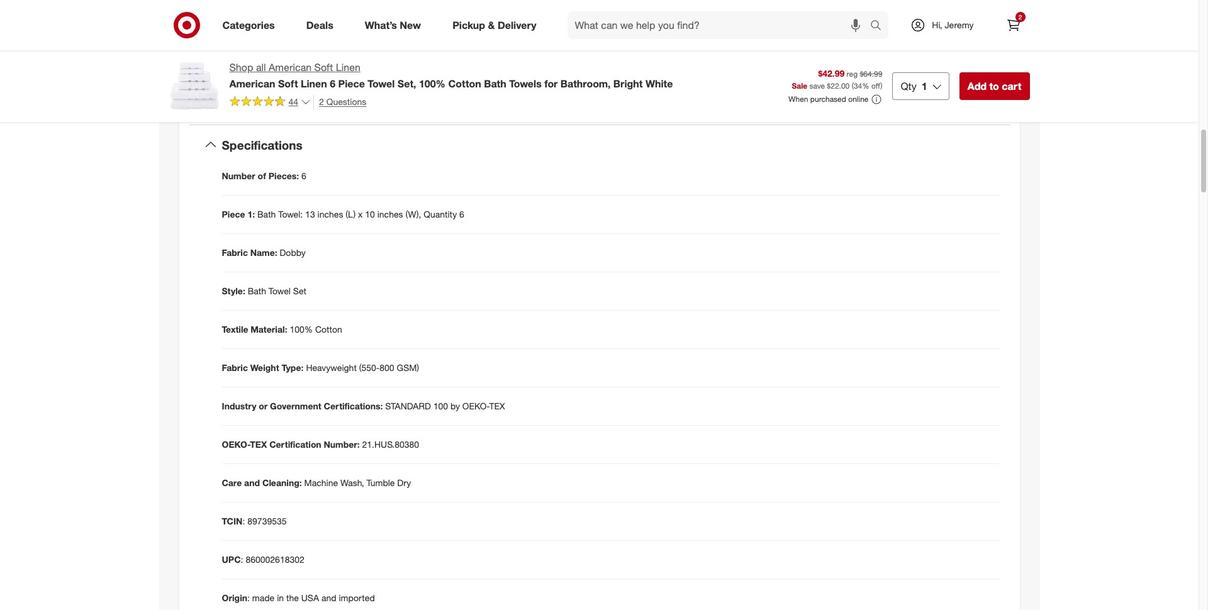 Task type: vqa. For each thing, say whether or not it's contained in the screenshot.
Absorbent to the top
yes



Task type: describe. For each thing, give the bounding box(es) containing it.
hi,
[[932, 20, 942, 30]]

substances inside 2 bath towels, 2 hand towels, 2 washcloths 100% cotton ultra soft and absorbent bath towels for bathroom oeko-tex standard 100 certified and tested for harmful substances hand face towels for your daily use refresh your bathroom with american soft linen premium quality bath towel set these bath towels, hand towels and washcloths are double stitched on long sides to ensure maksimum durability
[[934, 4, 980, 15]]

gsm)
[[397, 363, 419, 373]]

sides
[[643, 42, 665, 53]]

2 questions link
[[313, 95, 366, 109]]

2 up quality
[[621, 0, 626, 2]]

oeko- down industry
[[222, 439, 250, 450]]

number
[[222, 171, 255, 182]]

days
[[352, 85, 371, 95]]

manufacturer
[[234, 85, 287, 95]]

1 horizontal spatial washcloths
[[749, 0, 795, 2]]

oeko- right by
[[462, 401, 489, 412]]

style:
[[222, 286, 245, 297]]

upc
[[222, 555, 241, 565]]

soft up the double
[[920, 17, 936, 27]]

dry
[[397, 478, 411, 489]]

on
[[989, 29, 999, 40]]

2 your from the left
[[800, 17, 817, 27]]

soft up with
[[873, 0, 890, 2]]

2 inside 2 link
[[1019, 13, 1022, 21]]

2 up ultra soft and absorbent towels for bathroom
[[338, 32, 343, 43]]

bath up face
[[628, 0, 647, 2]]

(27"x54")
[[292, 32, 328, 43]]

cotton inside 2 bath towels, 2 hand towels, 2 washcloths 100% cotton ultra soft and absorbent bath towels for bathroom oeko-tex standard 100 certified and tested for harmful substances hand face towels for your daily use refresh your bathroom with american soft linen premium quality bath towel set these bath towels, hand towels and washcloths are double stitched on long sides to ensure maksimum durability
[[823, 0, 850, 2]]

6 inside shop all american soft linen american soft linen 6 piece towel set, 100% cotton bath towels for bathroom, bright white
[[330, 77, 335, 90]]

linen inside 2 bath towels, 2 hand towels, 2 washcloths 100% cotton ultra soft and absorbent bath towels for bathroom oeko-tex standard 100 certified and tested for harmful substances hand face towels for your daily use refresh your bathroom with american soft linen premium quality bath towel set these bath towels, hand towels and washcloths are double stitched on long sides to ensure maksimum durability
[[938, 17, 960, 27]]

oeko- inside 2 bath towels, 2 hand towels, 2 washcloths 100% cotton ultra soft and absorbent bath towels for bathroom oeko-tex standard 100 certified and tested for harmful substances hand face towels for your daily use refresh your bathroom with american soft linen premium quality bath towel set these bath towels, hand towels and washcloths are double stitched on long sides to ensure maksimum durability
[[704, 4, 731, 15]]

ultra inside 2 bath towels, 2 hand towels, 2 washcloths 100% cotton ultra soft and absorbent bath towels for bathroom oeko-tex standard 100 certified and tested for harmful substances hand face towels for your daily use refresh your bathroom with american soft linen premium quality bath towel set these bath towels, hand towels and washcloths are double stitched on long sides to ensure maksimum durability
[[852, 0, 871, 2]]

30
[[340, 85, 350, 95]]

0 vertical spatial bathroom
[[663, 4, 702, 15]]

soft up 44 at the top left of the page
[[278, 77, 298, 90]]

2 inches from the left
[[377, 209, 403, 220]]

origin : made in the usa and imported
[[222, 593, 375, 604]]

care
[[222, 478, 242, 489]]

pieces:
[[269, 171, 299, 182]]

textile material: 100% cotton
[[222, 324, 342, 335]]

specifications
[[222, 138, 302, 152]]

set inside 2 bath towels, 2 hand towels, 2 washcloths 100% cotton ultra soft and absorbent bath towels for bathroom oeko-tex standard 100 certified and tested for harmful substances hand face towels for your daily use refresh your bathroom with american soft linen premium quality bath towel set these bath towels, hand towels and washcloths are double stitched on long sides to ensure maksimum durability
[[696, 29, 710, 40]]

100% inside 2 bath towels, 2 hand towels, 2 washcloths 100% cotton ultra soft and absorbent bath towels for bathroom oeko-tex standard 100 certified and tested for harmful substances hand face towels for your daily use refresh your bathroom with american soft linen premium quality bath towel set these bath towels, hand towels and washcloths are double stitched on long sides to ensure maksimum durability
[[797, 0, 820, 2]]

towels down what's
[[369, 32, 396, 43]]

pickup & delivery
[[453, 19, 537, 31]]

bath inside shop all american soft linen american soft linen 6 piece towel set, 100% cotton bath towels for bathroom, bright white
[[484, 77, 506, 90]]

industry
[[222, 401, 256, 412]]

for right set,
[[417, 67, 428, 78]]

tested inside 2 bath towels, 2 hand towels, 2 washcloths 100% cotton ultra soft and absorbent bath towels for bathroom oeko-tex standard 100 certified and tested for harmful substances hand face towels for your daily use refresh your bathroom with american soft linen premium quality bath towel set these bath towels, hand towels and washcloths are double stitched on long sides to ensure maksimum durability
[[859, 4, 885, 15]]

1 horizontal spatial towels,
[[711, 0, 740, 2]]

0 horizontal spatial absorbent
[[292, 49, 333, 60]]

bath right 1:
[[257, 209, 276, 220]]

$42.99
[[818, 68, 845, 79]]

quality
[[621, 29, 648, 40]]

2 questions
[[319, 96, 366, 107]]

made
[[252, 593, 275, 604]]

fabric name: dobby
[[222, 248, 306, 258]]

(w),
[[406, 209, 421, 220]]

usa
[[301, 593, 319, 604]]

1 vertical spatial american
[[269, 61, 312, 74]]

with
[[861, 17, 877, 27]]

0 horizontal spatial certified
[[335, 67, 369, 78]]

1 vertical spatial 6
[[301, 171, 306, 182]]

maksimum
[[707, 42, 750, 53]]

all
[[256, 61, 266, 74]]

name:
[[250, 248, 277, 258]]

piece 1: bath towel: 13 inches (l) x 10 inches (w), quantity 6
[[222, 209, 464, 220]]

standard inside 2 bath towels, 2 hand towels, 2 washcloths 100% cotton ultra soft and absorbent bath towels for bathroom oeko-tex standard 100 certified and tested for harmful substances hand face towels for your daily use refresh your bathroom with american soft linen premium quality bath towel set these bath towels, hand towels and washcloths are double stitched on long sides to ensure maksimum durability
[[749, 4, 785, 15]]

search button
[[865, 11, 895, 42]]

pickup
[[453, 19, 485, 31]]

tumble
[[367, 478, 395, 489]]

44
[[289, 96, 298, 107]]

soft up all
[[255, 49, 272, 60]]

double
[[923, 29, 951, 40]]

durability
[[753, 42, 790, 53]]

long
[[621, 42, 641, 53]]

2 vertical spatial linen
[[301, 77, 327, 90]]

hand down 'refresh'
[[790, 29, 811, 40]]

to inside 2 bath towels, 2 hand towels, 2 washcloths 100% cotton ultra soft and absorbent bath towels for bathroom oeko-tex standard 100 certified and tested for harmful substances hand face towels for your daily use refresh your bathroom with american soft linen premium quality bath towel set these bath towels, hand towels and washcloths are double stitched on long sides to ensure maksimum durability
[[668, 42, 675, 53]]

tex inside 2 bath towels, 2 hand towels, 2 washcloths 100% cotton ultra soft and absorbent bath towels for bathroom oeko-tex standard 100 certified and tested for harmful substances hand face towels for your daily use refresh your bathroom with american soft linen premium quality bath towel set these bath towels, hand towels and washcloths are double stitched on long sides to ensure maksimum durability
[[731, 4, 747, 15]]

tex left certification at bottom left
[[250, 439, 267, 450]]

100% inside shop all american soft linen american soft linen 6 piece towel set, 100% cotton bath towels for bathroom, bright white
[[419, 77, 446, 90]]

%
[[862, 81, 869, 91]]

hand down what's
[[346, 32, 367, 43]]

bathroom,
[[561, 77, 611, 90]]

1 horizontal spatial linen
[[336, 61, 361, 74]]

stitched
[[954, 29, 986, 40]]

certifications:
[[324, 401, 383, 412]]

: for tcin
[[243, 516, 245, 527]]

tex right by
[[489, 401, 505, 412]]

of
[[258, 171, 266, 182]]

use
[[749, 17, 765, 27]]

refresh
[[767, 17, 797, 27]]

absorbent inside 2 bath towels, 2 hand towels, 2 washcloths 100% cotton ultra soft and absorbent bath towels for bathroom oeko-tex standard 100 certified and tested for harmful substances hand face towels for your daily use refresh your bathroom with american soft linen premium quality bath towel set these bath towels, hand towels and washcloths are double stitched on long sides to ensure maksimum durability
[[909, 0, 951, 2]]

1 inches from the left
[[318, 209, 343, 220]]

What can we help you find? suggestions appear below search field
[[567, 11, 874, 39]]

bath down categories
[[242, 32, 260, 43]]

0 horizontal spatial piece
[[222, 209, 245, 220]]

hi, jeremy
[[932, 20, 974, 30]]

x
[[358, 209, 363, 220]]

towels up face
[[621, 4, 647, 15]]

tcin : 89739535
[[222, 516, 287, 527]]

qty 1
[[901, 80, 927, 92]]

towels up $42.99 at top right
[[814, 29, 840, 40]]

for inside shop all american soft linen american soft linen 6 piece towel set, 100% cotton bath towels for bathroom, bright white
[[544, 77, 558, 90]]

towel:
[[278, 209, 303, 220]]

2 right (16"x28") on the top left of the page
[[445, 32, 450, 43]]

quantity
[[424, 209, 457, 220]]

1
[[922, 80, 927, 92]]

2 up what can we help you find? suggestions appear below search box
[[680, 0, 685, 2]]

dobby
[[280, 248, 306, 258]]

22.00
[[831, 81, 850, 91]]

0 horizontal spatial towels,
[[649, 0, 678, 2]]

34
[[854, 81, 862, 91]]

off
[[872, 81, 880, 91]]

by
[[451, 401, 460, 412]]

for up 'ensure'
[[695, 17, 705, 27]]

1 vertical spatial substances
[[464, 67, 510, 78]]

shop all american soft linen american soft linen 6 piece towel set, 100% cotton bath towels for bathroom, bright white
[[229, 61, 673, 90]]

style: bath towel set
[[222, 286, 306, 297]]

towel inside 2 bath towels, 2 hand towels, 2 washcloths 100% cotton ultra soft and absorbent bath towels for bathroom oeko-tex standard 100 certified and tested for harmful substances hand face towels for your daily use refresh your bathroom with american soft linen premium quality bath towel set these bath towels, hand towels and washcloths are double stitched on long sides to ensure maksimum durability
[[672, 29, 694, 40]]

$42.99 reg $64.99 sale save $ 22.00 ( 34 % off )
[[792, 68, 883, 91]]

1 vertical spatial ultra
[[234, 49, 253, 60]]

these
[[712, 29, 736, 40]]

2 vertical spatial 100
[[433, 401, 448, 412]]

oeko- up manufacturer
[[234, 67, 261, 78]]

0 horizontal spatial washcloths
[[452, 32, 498, 43]]

44 link
[[229, 95, 311, 110]]

the
[[286, 593, 299, 604]]

new
[[400, 19, 421, 31]]

$64.99
[[860, 69, 883, 79]]

$
[[827, 81, 831, 91]]

or
[[259, 401, 268, 412]]

to inside button
[[990, 80, 999, 92]]

towels down 100% cotton
[[263, 32, 289, 43]]

ensure
[[678, 42, 705, 53]]

save
[[810, 81, 825, 91]]

qty
[[901, 80, 917, 92]]

white
[[646, 77, 673, 90]]

industry or government certifications: standard 100 by oeko-tex
[[222, 401, 505, 412]]



Task type: locate. For each thing, give the bounding box(es) containing it.
)
[[880, 81, 883, 91]]

2 horizontal spatial 100
[[788, 4, 802, 15]]

certified inside 2 bath towels, 2 hand towels, 2 washcloths 100% cotton ultra soft and absorbent bath towels for bathroom oeko-tex standard 100 certified and tested for harmful substances hand face towels for your daily use refresh your bathroom with american soft linen premium quality bath towel set these bath towels, hand towels and washcloths are double stitched on long sides to ensure maksimum durability
[[805, 4, 839, 15]]

1 vertical spatial harmful
[[430, 67, 461, 78]]

for up face
[[650, 4, 660, 15]]

hand
[[687, 0, 709, 2], [621, 17, 642, 27], [790, 29, 811, 40], [346, 32, 367, 43]]

jeremy
[[945, 20, 974, 30]]

0 vertical spatial :
[[243, 516, 245, 527]]

add
[[968, 80, 987, 92]]

0 horizontal spatial towel
[[269, 286, 291, 297]]

to right sides
[[668, 42, 675, 53]]

0 vertical spatial piece
[[338, 77, 365, 90]]

2 vertical spatial towel
[[269, 286, 291, 297]]

0 horizontal spatial inches
[[318, 209, 343, 220]]

0 vertical spatial ultra
[[852, 0, 871, 2]]

categories link
[[212, 11, 291, 39]]

800
[[380, 363, 394, 373]]

1 horizontal spatial to
[[990, 80, 999, 92]]

towel inside shop all american soft linen american soft linen 6 piece towel set, 100% cotton bath towels for bathroom, bright white
[[368, 77, 395, 90]]

linen up 30
[[336, 61, 361, 74]]

towels right face
[[666, 17, 692, 27]]

towel up textile material: 100% cotton
[[269, 286, 291, 297]]

1 horizontal spatial harmful
[[900, 4, 931, 15]]

0 vertical spatial certified
[[805, 4, 839, 15]]

towels down (13"x13")
[[509, 77, 542, 90]]

soft
[[873, 0, 890, 2], [920, 17, 936, 27], [255, 49, 272, 60], [314, 61, 333, 74], [278, 77, 298, 90]]

piece
[[338, 77, 365, 90], [222, 209, 245, 220]]

delivery
[[498, 19, 537, 31]]

100% cotton
[[234, 14, 287, 25]]

what's new
[[365, 19, 421, 31]]

number of pieces: 6
[[222, 171, 306, 182]]

0 vertical spatial set
[[696, 29, 710, 40]]

in
[[277, 593, 284, 604]]

1 horizontal spatial ultra
[[852, 0, 871, 2]]

tested down (16"x28") on the top left of the page
[[389, 67, 415, 78]]

bath up sides
[[651, 29, 669, 40]]

towels, up 'durability'
[[759, 29, 788, 40]]

for
[[650, 4, 660, 15], [887, 4, 898, 15], [695, 17, 705, 27], [364, 49, 375, 60], [417, 67, 428, 78], [544, 77, 558, 90], [327, 85, 338, 95]]

1 vertical spatial standard
[[279, 67, 315, 78]]

1 + from the left
[[330, 32, 336, 43]]

100
[[788, 4, 802, 15], [318, 67, 333, 78], [433, 401, 448, 412]]

(
[[852, 81, 854, 91]]

1 vertical spatial linen
[[336, 61, 361, 74]]

categories
[[222, 19, 275, 31]]

bath right 'style:'
[[248, 286, 266, 297]]

0 horizontal spatial your
[[708, 17, 725, 27]]

warranty
[[289, 85, 325, 95]]

towel up 'ensure'
[[672, 29, 694, 40]]

: left 860002618302
[[241, 555, 243, 565]]

inches
[[318, 209, 343, 220], [377, 209, 403, 220]]

0 horizontal spatial linen
[[301, 77, 327, 90]]

2 fabric from the top
[[222, 363, 248, 373]]

machine
[[304, 478, 338, 489]]

2 vertical spatial bathroom
[[377, 49, 416, 60]]

0 horizontal spatial ultra
[[234, 49, 253, 60]]

towels, up daily
[[711, 0, 740, 2]]

certified left 'search' button
[[805, 4, 839, 15]]

certification
[[269, 439, 321, 450]]

oeko- up daily
[[704, 4, 731, 15]]

tex up daily
[[731, 4, 747, 15]]

cleaning:
[[262, 478, 302, 489]]

6
[[330, 77, 335, 90], [301, 171, 306, 182], [459, 209, 464, 220]]

: left 'made'
[[247, 593, 250, 604]]

towels
[[621, 4, 647, 15], [666, 17, 692, 27], [814, 29, 840, 40], [263, 32, 289, 43], [369, 32, 396, 43], [335, 49, 362, 60], [509, 77, 542, 90]]

21.hus.80380
[[362, 439, 419, 450]]

0 horizontal spatial bathroom
[[377, 49, 416, 60]]

0 vertical spatial american
[[880, 17, 917, 27]]

fabric for fabric weight type: heavyweight (550-800 gsm)
[[222, 363, 248, 373]]

your up these
[[708, 17, 725, 27]]

:
[[243, 516, 245, 527], [241, 555, 243, 565], [247, 593, 250, 604]]

standard
[[749, 4, 785, 15], [279, 67, 315, 78]]

american inside 2 bath towels, 2 hand towels, 2 washcloths 100% cotton ultra soft and absorbent bath towels for bathroom oeko-tex standard 100 certified and tested for harmful substances hand face towels for your daily use refresh your bathroom with american soft linen premium quality bath towel set these bath towels, hand towels and washcloths are double stitched on long sides to ensure maksimum durability
[[880, 17, 917, 27]]

1 vertical spatial towel
[[368, 77, 395, 90]]

2 horizontal spatial towel
[[672, 29, 694, 40]]

bathroom up face
[[663, 4, 702, 15]]

1 vertical spatial set
[[293, 286, 306, 297]]

2 horizontal spatial washcloths
[[860, 29, 906, 40]]

for up search
[[887, 4, 898, 15]]

what's new link
[[354, 11, 437, 39]]

2 right premium
[[1019, 13, 1022, 21]]

89739535
[[247, 516, 287, 527]]

to
[[668, 42, 675, 53], [990, 80, 999, 92]]

bright
[[613, 77, 643, 90]]

soft down ultra soft and absorbent towels for bathroom
[[314, 61, 333, 74]]

1 horizontal spatial substances
[[934, 4, 980, 15]]

1 vertical spatial bathroom
[[819, 17, 858, 27]]

0 vertical spatial fabric
[[222, 248, 248, 258]]

shop
[[229, 61, 253, 74]]

when purchased online
[[789, 95, 869, 104]]

wash,
[[340, 478, 364, 489]]

to right add
[[990, 80, 999, 92]]

tex up manufacturer
[[261, 67, 277, 78]]

: left 89739535
[[243, 516, 245, 527]]

100 down ultra soft and absorbent towels for bathroom
[[318, 67, 333, 78]]

6 right pieces:
[[301, 171, 306, 182]]

2 vertical spatial 6
[[459, 209, 464, 220]]

set down the dobby
[[293, 286, 306, 297]]

1 horizontal spatial bathroom
[[663, 4, 702, 15]]

hand up what can we help you find? suggestions appear below search box
[[687, 0, 709, 2]]

(l)
[[346, 209, 356, 220]]

0 vertical spatial substances
[[934, 4, 980, 15]]

face
[[644, 17, 663, 27]]

towels up oeko-tex standard 100 certified and tested for harmful substances
[[335, 49, 362, 60]]

0 horizontal spatial standard
[[279, 67, 315, 78]]

care and cleaning: machine wash, tumble dry
[[222, 478, 411, 489]]

0 horizontal spatial 6
[[301, 171, 306, 182]]

american up are
[[880, 17, 917, 27]]

towels,
[[649, 0, 678, 2], [711, 0, 740, 2], [759, 29, 788, 40]]

2 horizontal spatial linen
[[938, 17, 960, 27]]

100% right set,
[[419, 77, 446, 90]]

inches right 13
[[318, 209, 343, 220]]

0 vertical spatial standard
[[749, 4, 785, 15]]

american
[[880, 17, 917, 27], [269, 61, 312, 74], [229, 77, 275, 90]]

bath up the jeremy
[[953, 0, 972, 2]]

harmful inside 2 bath towels, 2 hand towels, 2 washcloths 100% cotton ultra soft and absorbent bath towels for bathroom oeko-tex standard 100 certified and tested for harmful substances hand face towels for your daily use refresh your bathroom with american soft linen premium quality bath towel set these bath towels, hand towels and washcloths are double stitched on long sides to ensure maksimum durability
[[900, 4, 931, 15]]

1 vertical spatial 100
[[318, 67, 333, 78]]

heavyweight
[[306, 363, 357, 373]]

linen
[[938, 17, 960, 27], [336, 61, 361, 74], [301, 77, 327, 90]]

american down all
[[229, 77, 275, 90]]

1 fabric from the top
[[222, 248, 248, 258]]

piece inside shop all american soft linen american soft linen 6 piece towel set, 100% cotton bath towels for bathroom, bright white
[[338, 77, 365, 90]]

fabric weight type: heavyweight (550-800 gsm)
[[222, 363, 419, 373]]

linen down ultra soft and absorbent towels for bathroom
[[301, 77, 327, 90]]

piece up questions
[[338, 77, 365, 90]]

0 vertical spatial 6
[[330, 77, 335, 90]]

inches right the 10 on the left of page
[[377, 209, 403, 220]]

1 horizontal spatial towel
[[368, 77, 395, 90]]

substances up the jeremy
[[934, 4, 980, 15]]

for left bathroom,
[[544, 77, 558, 90]]

1 horizontal spatial certified
[[805, 4, 839, 15]]

1 horizontal spatial absorbent
[[909, 0, 951, 2]]

for left 30
[[327, 85, 338, 95]]

linen up the double
[[938, 17, 960, 27]]

1 horizontal spatial piece
[[338, 77, 365, 90]]

are
[[908, 29, 921, 40]]

2 vertical spatial :
[[247, 593, 250, 604]]

search
[[865, 20, 895, 32]]

0 horizontal spatial set
[[293, 286, 306, 297]]

2 horizontal spatial towels,
[[759, 29, 788, 40]]

0 horizontal spatial to
[[668, 42, 675, 53]]

100 inside 2 bath towels, 2 hand towels, 2 washcloths 100% cotton ultra soft and absorbent bath towels for bathroom oeko-tex standard 100 certified and tested for harmful substances hand face towels for your daily use refresh your bathroom with american soft linen premium quality bath towel set these bath towels, hand towels and washcloths are double stitched on long sides to ensure maksimum durability
[[788, 4, 802, 15]]

standard up 'use'
[[749, 4, 785, 15]]

towel left set,
[[368, 77, 395, 90]]

cotton
[[823, 0, 850, 2], [260, 14, 287, 25], [448, 77, 481, 90], [315, 324, 342, 335]]

standard up manufacturer warranty for 30 days
[[279, 67, 315, 78]]

100% up shop
[[234, 14, 257, 25]]

reg
[[847, 69, 858, 79]]

substances down (13"x13")
[[464, 67, 510, 78]]

towels, up face
[[649, 0, 678, 2]]

1 horizontal spatial set
[[696, 29, 710, 40]]

piece left 1:
[[222, 209, 245, 220]]

bathroom left with
[[819, 17, 858, 27]]

standard
[[385, 401, 431, 412]]

ultra up with
[[852, 0, 871, 2]]

2 horizontal spatial 6
[[459, 209, 464, 220]]

2 down warranty
[[319, 96, 324, 107]]

0 horizontal spatial 100
[[318, 67, 333, 78]]

certified up 30
[[335, 67, 369, 78]]

2 + from the left
[[437, 32, 442, 43]]

1 vertical spatial :
[[241, 555, 243, 565]]

online
[[848, 95, 869, 104]]

origin
[[222, 593, 247, 604]]

0 vertical spatial to
[[668, 42, 675, 53]]

0 vertical spatial towel
[[672, 29, 694, 40]]

0 vertical spatial 100
[[788, 4, 802, 15]]

towels inside shop all american soft linen american soft linen 6 piece towel set, 100% cotton bath towels for bathroom, bright white
[[509, 77, 542, 90]]

washcloths up 'refresh'
[[749, 0, 795, 2]]

1 vertical spatial tested
[[389, 67, 415, 78]]

1 your from the left
[[708, 17, 725, 27]]

+
[[330, 32, 336, 43], [437, 32, 442, 43]]

ultra
[[852, 0, 871, 2], [234, 49, 253, 60]]

100% up 'refresh'
[[797, 0, 820, 2]]

questions
[[326, 96, 366, 107]]

weight
[[250, 363, 279, 373]]

sale
[[792, 81, 807, 91]]

absorbent
[[909, 0, 951, 2], [292, 49, 333, 60]]

fabric
[[222, 248, 248, 258], [222, 363, 248, 373]]

+ down "deals"
[[330, 32, 336, 43]]

1 vertical spatial piece
[[222, 209, 245, 220]]

set up 'ensure'
[[696, 29, 710, 40]]

6 right quantity
[[459, 209, 464, 220]]

daily
[[727, 17, 747, 27]]

image of american soft linen 6 piece towel set, 100% cotton bath towels for bathroom, bright white image
[[169, 60, 219, 111]]

0 vertical spatial tested
[[859, 4, 885, 15]]

washcloths
[[749, 0, 795, 2], [860, 29, 906, 40], [452, 32, 498, 43]]

harmful up are
[[900, 4, 931, 15]]

washcloths down with
[[860, 29, 906, 40]]

oeko-tex standard 100 certified and tested for harmful substances
[[234, 67, 510, 78]]

10
[[365, 209, 375, 220]]

what's
[[365, 19, 397, 31]]

bath down 'use'
[[738, 29, 757, 40]]

: for upc
[[241, 555, 243, 565]]

2 vertical spatial american
[[229, 77, 275, 90]]

6 left 30
[[330, 77, 335, 90]]

for up oeko-tex standard 100 certified and tested for harmful substances
[[364, 49, 375, 60]]

add to cart button
[[959, 72, 1030, 100]]

100 left by
[[433, 401, 448, 412]]

upc : 860002618302
[[222, 555, 304, 565]]

harmful right set,
[[430, 67, 461, 78]]

bathroom down '2 bath towels (27"x54") + 2 hand towels (16"x28") + 2 washcloths (13"x13")'
[[377, 49, 416, 60]]

0 vertical spatial harmful
[[900, 4, 931, 15]]

0 horizontal spatial substances
[[464, 67, 510, 78]]

ultra up shop
[[234, 49, 253, 60]]

1 vertical spatial to
[[990, 80, 999, 92]]

manufacturer warranty for 30 days
[[234, 85, 371, 95]]

+ right (16"x28") on the top left of the page
[[437, 32, 442, 43]]

2 inside 2 questions link
[[319, 96, 324, 107]]

absorbent up hi,
[[909, 0, 951, 2]]

1 vertical spatial fabric
[[222, 363, 248, 373]]

2 down categories
[[234, 32, 239, 43]]

1 horizontal spatial standard
[[749, 4, 785, 15]]

harmful
[[900, 4, 931, 15], [430, 67, 461, 78]]

0 vertical spatial absorbent
[[909, 0, 951, 2]]

tested up with
[[859, 4, 885, 15]]

cotton inside shop all american soft linen american soft linen 6 piece towel set, 100% cotton bath towels for bathroom, bright white
[[448, 77, 481, 90]]

1 horizontal spatial 100
[[433, 401, 448, 412]]

towel
[[672, 29, 694, 40], [368, 77, 395, 90], [269, 286, 291, 297]]

fabric left name:
[[222, 248, 248, 258]]

textile
[[222, 324, 248, 335]]

absorbent down (27"x54")
[[292, 49, 333, 60]]

deals
[[306, 19, 333, 31]]

1 horizontal spatial your
[[800, 17, 817, 27]]

0 horizontal spatial tested
[[389, 67, 415, 78]]

hand up quality
[[621, 17, 642, 27]]

washcloths down pickup
[[452, 32, 498, 43]]

2 horizontal spatial bathroom
[[819, 17, 858, 27]]

2 bath towels, 2 hand towels, 2 washcloths 100% cotton ultra soft and absorbent bath towels for bathroom oeko-tex standard 100 certified and tested for harmful substances hand face towels for your daily use refresh your bathroom with american soft linen premium quality bath towel set these bath towels, hand towels and washcloths are double stitched on long sides to ensure maksimum durability
[[621, 0, 999, 53]]

type:
[[282, 363, 304, 373]]

fabric for fabric name: dobby
[[222, 248, 248, 258]]

fabric left weight
[[222, 363, 248, 373]]

bath down (13"x13")
[[484, 77, 506, 90]]

2 link
[[1000, 11, 1027, 39]]

100% right material: on the left of the page
[[290, 324, 313, 335]]

1 horizontal spatial 6
[[330, 77, 335, 90]]

1 horizontal spatial +
[[437, 32, 442, 43]]

tex
[[731, 4, 747, 15], [261, 67, 277, 78], [489, 401, 505, 412], [250, 439, 267, 450]]

1 horizontal spatial inches
[[377, 209, 403, 220]]

1 vertical spatial absorbent
[[292, 49, 333, 60]]

0 horizontal spatial +
[[330, 32, 336, 43]]

2 up daily
[[742, 0, 747, 2]]

1 horizontal spatial tested
[[859, 4, 885, 15]]

100%
[[797, 0, 820, 2], [234, 14, 257, 25], [419, 77, 446, 90], [290, 324, 313, 335]]

0 vertical spatial linen
[[938, 17, 960, 27]]

1 vertical spatial certified
[[335, 67, 369, 78]]

0 horizontal spatial harmful
[[430, 67, 461, 78]]



